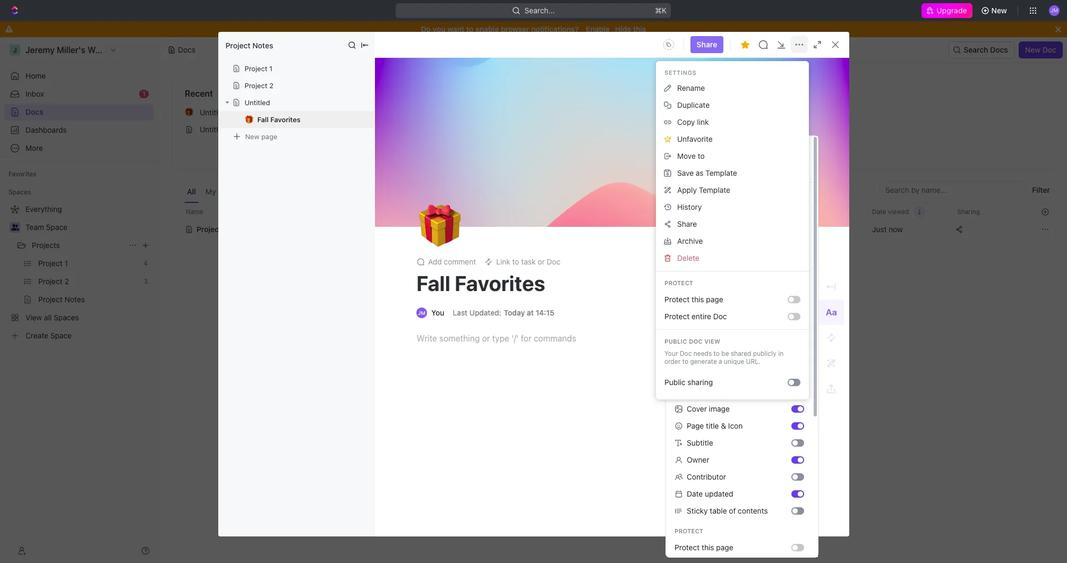 Task type: vqa. For each thing, say whether or not it's contained in the screenshot.
Gary Orlando's Workspace, , element
no



Task type: describe. For each thing, give the bounding box(es) containing it.
settings
[[665, 69, 697, 76]]

date updated button
[[781, 204, 835, 220]]

1 horizontal spatial fall favorites
[[417, 270, 545, 295]]

0 vertical spatial share
[[697, 40, 718, 49]]

page for page width
[[675, 308, 693, 317]]

rename
[[678, 83, 705, 92]]

1 vertical spatial fall
[[417, 270, 451, 295]]

team space link
[[26, 219, 152, 236]]

view
[[705, 338, 721, 345]]

url.
[[746, 358, 761, 366]]

protect entire doc
[[665, 312, 727, 321]]

page for page details
[[675, 145, 697, 156]]

row containing project notes
[[172, 219, 1055, 240]]

all button
[[184, 182, 199, 203]]

untitled link for recent
[[181, 121, 451, 138]]

row containing name
[[172, 203, 1055, 221]]

1 vertical spatial page
[[706, 295, 724, 304]]

0 vertical spatial protect this page
[[665, 295, 724, 304]]

archive
[[678, 236, 703, 245]]

sharing
[[958, 208, 981, 215]]

just
[[873, 225, 887, 234]]

advanced
[[705, 169, 736, 177]]

copy link button
[[661, 114, 805, 131]]

move
[[678, 151, 696, 160]]

favorites button
[[4, 168, 41, 181]]

history
[[678, 202, 702, 211]]

page title & icon
[[687, 421, 743, 430]]

sans
[[689, 232, 704, 240]]

page for page title & icon
[[687, 421, 704, 430]]

team
[[26, 223, 44, 232]]

my docs
[[206, 187, 236, 196]]

apply template button
[[661, 182, 805, 199]]

do you want to enable browser notifications? enable hide this
[[421, 24, 646, 33]]

to left the be
[[714, 350, 720, 358]]

small
[[687, 280, 706, 289]]

sticky table of contents
[[687, 506, 768, 515]]

notifications?
[[531, 24, 579, 33]]

save
[[678, 168, 694, 177]]

projects link
[[32, 237, 124, 254]]

default
[[695, 329, 720, 338]]

0 vertical spatial notes
[[253, 41, 273, 50]]

project 2
[[245, 81, 274, 90]]

project 1
[[245, 64, 273, 73]]

to right want at the left of page
[[467, 24, 474, 33]]

-
[[664, 225, 668, 234]]

2 cell from the left
[[781, 220, 866, 239]]

docs up recent
[[178, 45, 196, 54]]

contents
[[738, 506, 768, 515]]

docs link
[[4, 104, 154, 121]]

unique
[[724, 358, 745, 366]]

project notes link
[[478, 104, 749, 121]]

tab list containing all
[[184, 182, 439, 203]]

cover image
[[687, 404, 730, 413]]

template inside save as template button
[[706, 168, 737, 177]]

subtitle
[[687, 438, 713, 447]]

sharing
[[688, 378, 713, 387]]

⌘k
[[656, 6, 667, 15]]

move to button
[[661, 148, 805, 165]]

typography
[[714, 357, 748, 365]]

by
[[814, 89, 823, 98]]

enable
[[586, 24, 610, 33]]

do
[[421, 24, 431, 33]]

owner
[[687, 455, 710, 464]]

sticky
[[687, 506, 708, 515]]

move to button
[[661, 148, 805, 165]]

Search by name... text field
[[886, 182, 1020, 198]]

full
[[766, 329, 778, 338]]

shared
[[731, 350, 752, 358]]

copy link
[[678, 117, 709, 126]]

title
[[706, 421, 719, 430]]

new button
[[977, 2, 1014, 19]]

public sharing
[[665, 378, 713, 387]]

space
[[46, 223, 67, 232]]

new for new doc
[[1025, 45, 1041, 54]]

dashboards
[[26, 125, 67, 134]]

doc inside button
[[1043, 45, 1057, 54]]

public doc view your doc needs to be shared publicly in order to generate a unique url.
[[665, 338, 784, 366]]

link
[[697, 117, 709, 126]]

2 • from the left
[[824, 108, 827, 117]]

save as template button
[[661, 165, 805, 182]]

search docs button
[[949, 41, 1015, 58]]

inbox
[[26, 89, 44, 98]]

user group image
[[11, 224, 19, 231]]

share inside button
[[678, 219, 697, 228]]

table containing project notes
[[172, 203, 1055, 240]]

move to
[[678, 151, 705, 160]]

1 vertical spatial date updated
[[687, 489, 734, 498]]

0 vertical spatial project notes
[[226, 41, 273, 50]]

date viewed button
[[866, 204, 925, 220]]

search...
[[525, 6, 555, 15]]

assigned
[[363, 187, 395, 196]]

table
[[710, 506, 727, 515]]

tree inside sidebar navigation
[[4, 201, 154, 344]]

width
[[695, 308, 716, 317]]

0 vertical spatial fall favorites
[[257, 115, 301, 124]]

date for date updated button
[[788, 208, 802, 215]]

a
[[719, 358, 723, 366]]

1 vertical spatial updated
[[705, 489, 734, 498]]

share button
[[661, 216, 805, 233]]

page details
[[675, 145, 729, 156]]

1 cell from the left
[[172, 220, 183, 239]]

docs inside 'link'
[[26, 107, 43, 116]]

last updated: today at 14:15
[[453, 308, 555, 317]]

size
[[693, 258, 708, 267]]

2 untitled • from the left
[[794, 108, 827, 117]]

unfavorite
[[678, 134, 713, 143]]



Task type: locate. For each thing, give the bounding box(es) containing it.
sidebar navigation
[[0, 37, 159, 563]]

apply template
[[678, 185, 731, 194]]

2 horizontal spatial new
[[1025, 45, 1041, 54]]

1 horizontal spatial date
[[788, 208, 802, 215]]

favorites inside "button"
[[9, 170, 37, 178]]

font for font
[[675, 193, 691, 202]]

0 horizontal spatial fall favorites
[[257, 115, 301, 124]]

to inside move to button
[[698, 151, 705, 160]]

dashboards link
[[4, 122, 154, 139]]

share up settings
[[697, 40, 718, 49]]

viewed
[[888, 208, 909, 215]]

• right 🎁
[[229, 108, 232, 117]]

1
[[269, 64, 273, 73], [142, 90, 146, 98]]

1 vertical spatial projects
[[32, 241, 60, 250]]

updated inside button
[[803, 208, 828, 215]]

1 row from the top
[[172, 203, 1055, 221]]

share up sans at the top right
[[678, 219, 697, 228]]

duplicate
[[678, 100, 710, 109]]

team space
[[26, 223, 67, 232]]

untitled • down recent
[[200, 108, 232, 117]]

cover
[[687, 404, 707, 413]]

this up page width
[[692, 295, 704, 304]]

0 horizontal spatial fall
[[257, 115, 269, 124]]

fall down add
[[417, 270, 451, 295]]

1 vertical spatial notes
[[523, 108, 544, 117]]

to right order
[[683, 358, 689, 366]]

2
[[269, 81, 274, 90]]

2 vertical spatial new
[[245, 132, 260, 141]]

new down the project 2
[[245, 132, 260, 141]]

2 row from the top
[[172, 219, 1055, 240]]

1 horizontal spatial new
[[992, 6, 1008, 15]]

your
[[665, 350, 678, 358]]

name
[[186, 208, 203, 215]]

today
[[504, 308, 525, 317]]

public for public sharing
[[665, 378, 686, 387]]

order
[[665, 358, 681, 366]]

all
[[758, 357, 764, 365]]

0 vertical spatial page
[[261, 132, 277, 141]]

docs right my
[[218, 187, 236, 196]]

apply for apply typography to all pages
[[695, 357, 712, 365]]

1 vertical spatial share
[[678, 219, 697, 228]]

public inside public doc view your doc needs to be shared publicly in order to generate a unique url.
[[665, 338, 688, 345]]

apply for apply template
[[678, 185, 697, 194]]

0 horizontal spatial updated
[[705, 489, 734, 498]]

page left width
[[675, 308, 693, 317]]

font for font size
[[675, 258, 691, 267]]

0 vertical spatial new
[[992, 6, 1008, 15]]

2 horizontal spatial notes
[[523, 108, 544, 117]]

1 vertical spatial apply
[[695, 357, 712, 365]]

1 vertical spatial fall favorites
[[417, 270, 545, 295]]

search
[[964, 45, 989, 54]]

1 horizontal spatial 1
[[269, 64, 273, 73]]

protect this page down the sticky
[[675, 543, 734, 552]]

new
[[992, 6, 1008, 15], [1025, 45, 1041, 54], [245, 132, 260, 141]]

fall up new page
[[257, 115, 269, 124]]

0 horizontal spatial projects
[[32, 241, 60, 250]]

projects down location
[[569, 225, 597, 234]]

0 horizontal spatial new
[[245, 132, 260, 141]]

template down move to dropdown button
[[706, 168, 737, 177]]

2 vertical spatial page
[[687, 421, 704, 430]]

row
[[172, 203, 1055, 221], [172, 219, 1055, 240]]

0 vertical spatial page
[[675, 145, 697, 156]]

archived
[[405, 187, 436, 196]]

template down advanced in the top right of the page
[[699, 185, 731, 194]]

new right search docs
[[1025, 45, 1041, 54]]

date for date viewed button
[[873, 208, 887, 215]]

page down unfavorite
[[675, 145, 697, 156]]

project notes inside 'project notes' button
[[197, 225, 244, 234]]

page up width
[[706, 295, 724, 304]]

date inside date viewed button
[[873, 208, 887, 215]]

publicly
[[753, 350, 777, 358]]

just now
[[873, 225, 903, 234]]

template inside apply template button
[[699, 185, 731, 194]]

projects down 'team space'
[[32, 241, 60, 250]]

basic
[[675, 169, 692, 177]]

protect this page
[[665, 295, 724, 304], [675, 543, 734, 552]]

1 untitled link from the left
[[181, 121, 451, 138]]

apply down save on the top of the page
[[678, 185, 697, 194]]

you
[[433, 24, 446, 33]]

docs
[[178, 45, 196, 54], [991, 45, 1008, 54], [26, 107, 43, 116], [218, 187, 236, 196]]

page down 2
[[261, 132, 277, 141]]

cell
[[172, 220, 183, 239], [781, 220, 866, 239]]

1 vertical spatial page
[[675, 308, 693, 317]]

0 horizontal spatial untitled link
[[181, 121, 451, 138]]

public up your
[[665, 338, 688, 345]]

column header
[[172, 203, 183, 221]]

last
[[453, 308, 468, 317]]

tree
[[4, 201, 154, 344]]

2 vertical spatial notes
[[224, 225, 244, 234]]

1 horizontal spatial updated
[[803, 208, 828, 215]]

1 public from the top
[[665, 338, 688, 345]]

project inside button
[[197, 225, 222, 234]]

this down "table"
[[702, 543, 715, 552]]

untitled • down created by me
[[794, 108, 827, 117]]

1 horizontal spatial •
[[824, 108, 827, 117]]

0 vertical spatial public
[[665, 338, 688, 345]]

updated
[[803, 208, 828, 215], [705, 489, 734, 498]]

fall favorites down comment
[[417, 270, 545, 295]]

projects inside tree
[[32, 241, 60, 250]]

2 vertical spatial this
[[702, 543, 715, 552]]

upgrade link
[[922, 3, 973, 18]]

1 horizontal spatial notes
[[253, 41, 273, 50]]

1 vertical spatial protect this page
[[675, 543, 734, 552]]

save as template
[[678, 168, 737, 177]]

apply
[[678, 185, 697, 194], [695, 357, 712, 365]]

2 untitled link from the left
[[775, 121, 1046, 138]]

page down cover
[[687, 421, 704, 430]]

2 vertical spatial project notes
[[197, 225, 244, 234]]

add
[[428, 257, 442, 266]]

public down order
[[665, 378, 686, 387]]

doc
[[1043, 45, 1057, 54], [714, 312, 727, 321], [689, 338, 703, 345], [680, 350, 692, 358]]

of
[[729, 506, 736, 515]]

favorites
[[482, 89, 519, 98], [271, 115, 301, 124], [9, 170, 37, 178], [455, 270, 545, 295]]

0 vertical spatial font
[[675, 193, 691, 202]]

1 • from the left
[[229, 108, 232, 117]]

protect this page up page width
[[665, 295, 724, 304]]

&
[[721, 421, 726, 430]]

project notes inside project notes link
[[497, 108, 544, 117]]

0 vertical spatial updated
[[803, 208, 828, 215]]

created
[[779, 89, 812, 98]]

0 vertical spatial this
[[633, 24, 646, 33]]

font up tags
[[675, 193, 691, 202]]

browser
[[501, 24, 530, 33]]

tab list
[[184, 182, 439, 203]]

notes inside button
[[224, 225, 244, 234]]

font left size at top
[[675, 258, 691, 267]]

page width
[[675, 308, 716, 317]]

1 horizontal spatial date updated
[[788, 208, 828, 215]]

assigned button
[[360, 182, 398, 203]]

1 horizontal spatial untitled •
[[794, 108, 827, 117]]

search docs
[[964, 45, 1008, 54]]

0 vertical spatial projects
[[569, 225, 597, 234]]

2 public from the top
[[665, 378, 686, 387]]

0 vertical spatial fall
[[257, 115, 269, 124]]

• down me on the top of the page
[[824, 108, 827, 117]]

untitled
[[245, 98, 270, 107], [200, 108, 227, 117], [794, 108, 821, 117], [200, 125, 227, 134], [794, 125, 821, 134]]

duplicate button
[[661, 97, 805, 114]]

1 vertical spatial 1
[[142, 90, 146, 98]]

1 horizontal spatial untitled link
[[775, 121, 1046, 138]]

to left all
[[750, 357, 756, 365]]

hide
[[615, 24, 632, 33]]

at
[[527, 308, 534, 317]]

archived button
[[402, 182, 439, 203]]

project notes button
[[185, 219, 545, 240]]

this
[[633, 24, 646, 33], [692, 295, 704, 304], [702, 543, 715, 552]]

table
[[172, 203, 1055, 240]]

0 horizontal spatial cell
[[172, 220, 183, 239]]

docs inside tab list
[[218, 187, 236, 196]]

delete
[[678, 253, 700, 262]]

new for new
[[992, 6, 1008, 15]]

in
[[779, 350, 784, 358]]

🎁
[[185, 108, 193, 116]]

1 inside sidebar navigation
[[142, 90, 146, 98]]

2 font from the top
[[675, 258, 691, 267]]

new doc button
[[1019, 41, 1063, 58]]

projects inside row
[[569, 225, 597, 234]]

contributor
[[687, 472, 726, 481]]

tree containing team space
[[4, 201, 154, 344]]

to
[[467, 24, 474, 33], [698, 151, 705, 160], [714, 350, 720, 358], [750, 357, 756, 365], [683, 358, 689, 366]]

1 vertical spatial new
[[1025, 45, 1041, 54]]

apply inside button
[[678, 185, 697, 194]]

archive button
[[661, 233, 805, 250]]

untitled link for created by me
[[775, 121, 1046, 138]]

1 vertical spatial public
[[665, 378, 686, 387]]

new for new page
[[245, 132, 260, 141]]

2 vertical spatial page
[[717, 543, 734, 552]]

updated:
[[470, 308, 501, 317]]

details
[[699, 145, 729, 156]]

as
[[696, 168, 704, 177]]

generate
[[690, 358, 717, 366]]

1 vertical spatial this
[[692, 295, 704, 304]]

2 horizontal spatial date
[[873, 208, 887, 215]]

1 horizontal spatial fall
[[417, 270, 451, 295]]

0 vertical spatial 1
[[269, 64, 273, 73]]

page down sticky table of contents
[[717, 543, 734, 552]]

location
[[558, 208, 584, 215]]

this right hide
[[633, 24, 646, 33]]

date updated inside button
[[788, 208, 828, 215]]

1 vertical spatial template
[[699, 185, 731, 194]]

0 horizontal spatial untitled •
[[200, 108, 232, 117]]

0 vertical spatial apply
[[678, 185, 697, 194]]

1 vertical spatial project notes
[[497, 108, 544, 117]]

to right move
[[698, 151, 705, 160]]

date updated
[[788, 208, 828, 215], [687, 489, 734, 498]]

date inside date updated button
[[788, 208, 802, 215]]

docs right search
[[991, 45, 1008, 54]]

icon
[[728, 421, 743, 430]]

0 horizontal spatial date updated
[[687, 489, 734, 498]]

comment
[[444, 257, 476, 266]]

0 horizontal spatial 1
[[142, 90, 146, 98]]

1 horizontal spatial projects
[[569, 225, 597, 234]]

0 horizontal spatial notes
[[224, 225, 244, 234]]

1 horizontal spatial cell
[[781, 220, 866, 239]]

copy
[[678, 117, 695, 126]]

home link
[[4, 67, 154, 84]]

public for public doc view your doc needs to be shared publicly in order to generate a unique url.
[[665, 338, 688, 345]]

upgrade
[[937, 6, 967, 15]]

all
[[187, 187, 196, 196]]

1 vertical spatial font
[[675, 258, 691, 267]]

font
[[675, 193, 691, 202], [675, 258, 691, 267]]

0 vertical spatial date updated
[[788, 208, 828, 215]]

0 horizontal spatial date
[[687, 489, 703, 498]]

new up search docs
[[992, 6, 1008, 15]]

my docs button
[[203, 182, 239, 203]]

untitled •
[[200, 108, 232, 117], [794, 108, 827, 117]]

protect
[[665, 280, 694, 286], [665, 295, 690, 304], [665, 312, 690, 321], [675, 528, 704, 535], [675, 543, 700, 552]]

fall favorites up new page
[[257, 115, 301, 124]]

my
[[206, 187, 216, 196]]

new page
[[245, 132, 277, 141]]

0 vertical spatial template
[[706, 168, 737, 177]]

public
[[665, 338, 688, 345], [665, 378, 686, 387]]

docs down inbox
[[26, 107, 43, 116]]

0 horizontal spatial •
[[229, 108, 232, 117]]

1 font from the top
[[675, 193, 691, 202]]

font size
[[675, 258, 708, 267]]

1 untitled • from the left
[[200, 108, 232, 117]]

apply left a
[[695, 357, 712, 365]]



